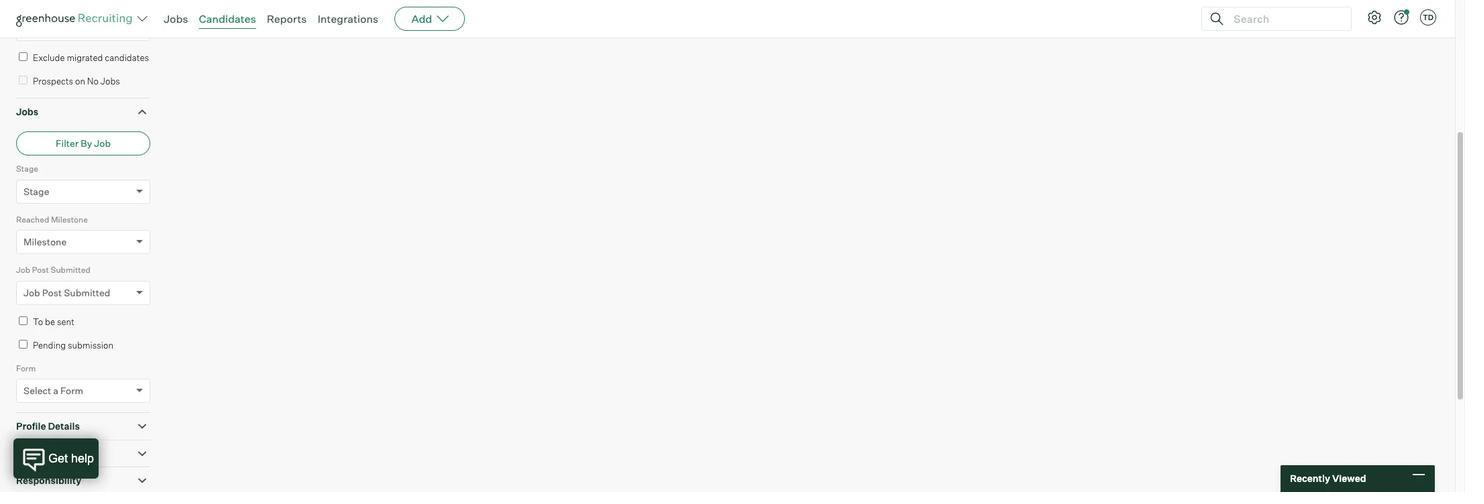 Task type: locate. For each thing, give the bounding box(es) containing it.
Search text field
[[1231, 9, 1339, 29]]

job post submitted up sent
[[23, 287, 110, 298]]

exclude migrated candidates
[[33, 52, 149, 63]]

form element
[[16, 362, 150, 413]]

candidates
[[199, 12, 256, 26], [23, 23, 73, 34]]

0 vertical spatial stage
[[16, 164, 38, 174]]

candidates link
[[199, 12, 256, 26]]

type element
[[16, 0, 150, 50]]

select a form
[[23, 385, 83, 397]]

exclude
[[33, 52, 65, 63]]

recently
[[1290, 473, 1331, 485]]

0 vertical spatial form
[[16, 364, 36, 374]]

Exclude migrated candidates checkbox
[[19, 52, 28, 61]]

form
[[16, 364, 36, 374], [60, 385, 83, 397]]

form down pending submission 'option'
[[16, 364, 36, 374]]

post down reached
[[32, 265, 49, 275]]

1 vertical spatial jobs
[[101, 76, 120, 87]]

pending
[[33, 340, 66, 351]]

candidates up exclude
[[23, 23, 73, 34]]

0 vertical spatial milestone
[[51, 215, 88, 225]]

post up the to be sent
[[42, 287, 62, 298]]

prospects on no jobs
[[33, 76, 120, 87]]

submitted up sent
[[64, 287, 110, 298]]

integrations
[[318, 12, 379, 26]]

responsibility
[[16, 475, 81, 487]]

candidates inside type 'element'
[[23, 23, 73, 34]]

prospects
[[33, 76, 73, 87]]

submitted down reached milestone element
[[51, 265, 91, 275]]

to
[[33, 317, 43, 327]]

0 vertical spatial job
[[94, 138, 111, 149]]

2 horizontal spatial jobs
[[164, 12, 188, 26]]

jobs left candidates link
[[164, 12, 188, 26]]

0 vertical spatial job post submitted
[[16, 265, 91, 275]]

candidates right jobs link
[[199, 12, 256, 26]]

1 vertical spatial job
[[16, 265, 30, 275]]

sent
[[57, 317, 74, 327]]

stage
[[16, 164, 38, 174], [23, 186, 49, 197]]

configure image
[[1367, 9, 1383, 26]]

candidates only
[[23, 23, 94, 34]]

1 vertical spatial job post submitted
[[23, 287, 110, 298]]

candidates for candidates only
[[23, 23, 73, 34]]

add button
[[395, 7, 465, 31]]

reports
[[267, 12, 307, 26]]

integrations link
[[318, 12, 379, 26]]

0 horizontal spatial jobs
[[16, 106, 38, 117]]

select
[[23, 385, 51, 397]]

job post submitted
[[16, 265, 91, 275], [23, 287, 110, 298]]

1 horizontal spatial candidates
[[199, 12, 256, 26]]

post
[[32, 265, 49, 275], [42, 287, 62, 298]]

submitted
[[51, 265, 91, 275], [64, 287, 110, 298]]

jobs
[[164, 12, 188, 26], [101, 76, 120, 87], [16, 106, 38, 117]]

milestone down stage element
[[51, 215, 88, 225]]

job post submitted down reached milestone element
[[16, 265, 91, 275]]

type
[[16, 1, 35, 11]]

job
[[94, 138, 111, 149], [16, 265, 30, 275], [23, 287, 40, 298]]

td button
[[1418, 7, 1439, 28]]

add
[[411, 12, 432, 26]]

0 horizontal spatial form
[[16, 364, 36, 374]]

by
[[81, 138, 92, 149]]

viewed
[[1333, 473, 1367, 485]]

1 horizontal spatial jobs
[[101, 76, 120, 87]]

candidates
[[105, 52, 149, 63]]

0 vertical spatial jobs
[[164, 12, 188, 26]]

td
[[1423, 13, 1434, 22]]

jobs right the no
[[101, 76, 120, 87]]

form right a
[[60, 385, 83, 397]]

1 vertical spatial milestone
[[23, 236, 67, 248]]

2 vertical spatial jobs
[[16, 106, 38, 117]]

on
[[75, 76, 85, 87]]

jobs down prospects on no jobs checkbox at the left of page
[[16, 106, 38, 117]]

1 horizontal spatial form
[[60, 385, 83, 397]]

no
[[87, 76, 99, 87]]

milestone down reached milestone
[[23, 236, 67, 248]]

greenhouse recruiting image
[[16, 11, 137, 27]]

filter by job
[[56, 138, 111, 149]]

0 horizontal spatial candidates
[[23, 23, 73, 34]]

filter
[[56, 138, 79, 149]]

job post submitted element
[[16, 264, 150, 315]]

milestone
[[51, 215, 88, 225], [23, 236, 67, 248]]

candidates for candidates
[[199, 12, 256, 26]]



Task type: vqa. For each thing, say whether or not it's contained in the screenshot.
the rightmost Jobs
yes



Task type: describe. For each thing, give the bounding box(es) containing it.
stage element
[[16, 163, 150, 213]]

To be sent checkbox
[[19, 317, 28, 325]]

reached milestone
[[16, 215, 88, 225]]

source
[[16, 448, 48, 459]]

submission
[[68, 340, 113, 351]]

job inside "filter by job" button
[[94, 138, 111, 149]]

Prospects on No Jobs checkbox
[[19, 76, 28, 85]]

td button
[[1421, 9, 1437, 26]]

reached
[[16, 215, 49, 225]]

be
[[45, 317, 55, 327]]

migrated
[[67, 52, 103, 63]]

1 vertical spatial submitted
[[64, 287, 110, 298]]

jobs link
[[164, 12, 188, 26]]

reached milestone element
[[16, 213, 150, 264]]

1 vertical spatial form
[[60, 385, 83, 397]]

to be sent
[[33, 317, 74, 327]]

1 vertical spatial stage
[[23, 186, 49, 197]]

a
[[53, 385, 58, 397]]

1 vertical spatial post
[[42, 287, 62, 298]]

details
[[48, 421, 80, 432]]

candidates only option
[[23, 23, 94, 34]]

filter by job button
[[16, 132, 150, 156]]

0 vertical spatial submitted
[[51, 265, 91, 275]]

profile details
[[16, 421, 80, 432]]

profile
[[16, 421, 46, 432]]

recently viewed
[[1290, 473, 1367, 485]]

0 vertical spatial post
[[32, 265, 49, 275]]

only
[[76, 23, 94, 34]]

pending submission
[[33, 340, 113, 351]]

Pending submission checkbox
[[19, 340, 28, 349]]

reports link
[[267, 12, 307, 26]]

2 vertical spatial job
[[23, 287, 40, 298]]



